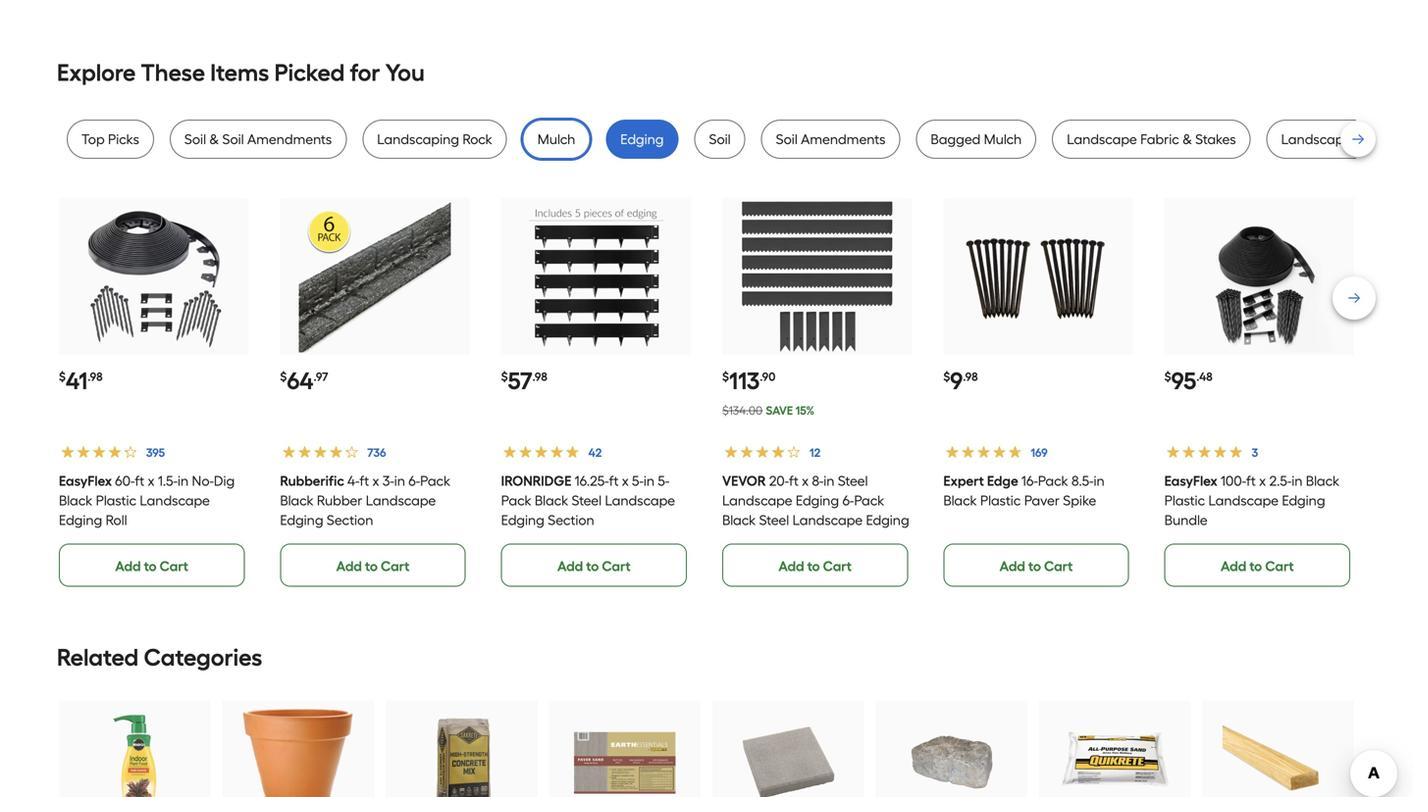 Task type: locate. For each thing, give the bounding box(es) containing it.
x inside 16.25-ft x 5-in 5- pack black steel landscape edging section
[[622, 473, 629, 489]]

.98 inside $ 57 .98
[[532, 370, 547, 384]]

$ for 9
[[943, 370, 950, 384]]

pack inside 20-ft x 8-in steel landscape edging 6-pack black steel landscape edging section
[[854, 492, 884, 509]]

1 soil from the left
[[184, 131, 206, 148]]

2 x from the left
[[372, 473, 379, 489]]

0 horizontal spatial amendments
[[247, 131, 332, 148]]

easyflex for 41
[[59, 473, 112, 489]]

2 horizontal spatial section
[[722, 532, 769, 548]]

.98 for 57
[[532, 370, 547, 384]]

add to cart link
[[59, 544, 245, 587], [280, 544, 466, 587], [501, 544, 687, 587], [722, 544, 908, 587], [943, 544, 1129, 587], [1164, 544, 1350, 587]]

add down roll
[[115, 558, 141, 575]]

4 $ from the left
[[722, 370, 729, 384]]

1 horizontal spatial 5-
[[658, 473, 670, 489]]

1 ft from the left
[[135, 473, 144, 489]]

fabric
[[1140, 131, 1179, 148]]

to inside 113 list item
[[807, 558, 820, 575]]

to inside 95 list item
[[1249, 558, 1262, 575]]

edge
[[987, 473, 1018, 489]]

landscaping rock
[[377, 131, 492, 148]]

$ 64 .97
[[280, 367, 328, 396]]

0 horizontal spatial easyflex
[[59, 473, 112, 489]]

1 horizontal spatial &
[[1183, 131, 1192, 148]]

save
[[766, 404, 793, 418]]

ft inside the 100-ft x 2.5-in black plastic landscape edging bundle
[[1246, 473, 1256, 489]]

.90
[[760, 370, 776, 384]]

$ inside $ 9 .98
[[943, 370, 950, 384]]

concrete aggregates image
[[1059, 707, 1171, 798]]

section down 16.25-
[[548, 512, 594, 529]]

4 cart from the left
[[823, 558, 852, 575]]

in
[[178, 473, 189, 489], [394, 473, 405, 489], [644, 473, 655, 489], [824, 473, 835, 489], [1094, 473, 1105, 489], [1292, 473, 1303, 489]]

$ for 113
[[722, 370, 729, 384]]

0 horizontal spatial &
[[209, 131, 219, 148]]

0 horizontal spatial 5-
[[632, 473, 644, 489]]

in right the 20-
[[824, 473, 835, 489]]

add to cart
[[115, 558, 188, 575], [336, 558, 409, 575], [557, 558, 631, 575], [778, 558, 852, 575], [1000, 558, 1073, 575], [1221, 558, 1294, 575]]

add to cart link inside 113 list item
[[722, 544, 908, 587]]

6 $ from the left
[[1164, 370, 1171, 384]]

to inside 57 list item
[[586, 558, 599, 575]]

ft for 95
[[1246, 473, 1256, 489]]

9 list item
[[943, 198, 1133, 587]]

in inside 60-ft x 1.5-in no-dig black plastic landscape edging roll
[[178, 473, 189, 489]]

mulch
[[537, 131, 575, 148], [984, 131, 1022, 148]]

20-
[[769, 473, 789, 489]]

add inside 9 list item
[[1000, 558, 1025, 575]]

add to cart link inside '64' list item
[[280, 544, 466, 587]]

113
[[729, 367, 760, 396]]

add to cart inside 9 list item
[[1000, 558, 1073, 575]]

add to cart inside 95 list item
[[1221, 558, 1294, 575]]

0 horizontal spatial 6-
[[408, 473, 420, 489]]

plastic down edge
[[980, 492, 1021, 509]]

black inside the 100-ft x 2.5-in black plastic landscape edging bundle
[[1306, 473, 1339, 489]]

.98 for 9
[[963, 370, 978, 384]]

6 add from the left
[[1221, 558, 1246, 575]]

to inside 41 list item
[[144, 558, 157, 575]]

x for 95
[[1259, 473, 1266, 489]]

mulch right bagged
[[984, 131, 1022, 148]]

2 plastic from the left
[[980, 492, 1021, 509]]

cart down the paver
[[1044, 558, 1073, 575]]

ironridge
[[501, 473, 572, 489]]

2 $ from the left
[[280, 370, 287, 384]]

cart inside 95 list item
[[1265, 558, 1294, 575]]

add to cart link for 9
[[943, 544, 1129, 587]]

1 add to cart from the left
[[115, 558, 188, 575]]

to down 16.25-ft x 5-in 5- pack black steel landscape edging section
[[586, 558, 599, 575]]

black
[[1306, 473, 1339, 489], [59, 492, 92, 509], [280, 492, 314, 509], [535, 492, 568, 509], [943, 492, 977, 509], [722, 512, 756, 529]]

add to cart link down the paver
[[943, 544, 1129, 587]]

2 easyflex from the left
[[1164, 473, 1217, 489]]

pack
[[420, 473, 450, 489], [1038, 473, 1068, 489], [501, 492, 531, 509], [854, 492, 884, 509]]

add to cart down roll
[[115, 558, 188, 575]]

in right 16.25-
[[644, 473, 655, 489]]

6 add to cart from the left
[[1221, 558, 1294, 575]]

explore
[[57, 59, 136, 87]]

add
[[115, 558, 141, 575], [336, 558, 362, 575], [557, 558, 583, 575], [778, 558, 804, 575], [1000, 558, 1025, 575], [1221, 558, 1246, 575]]

4 add to cart from the left
[[778, 558, 852, 575]]

roll
[[106, 512, 127, 529]]

to inside '64' list item
[[365, 558, 378, 575]]

0 horizontal spatial plastic
[[96, 492, 136, 509]]

8.5-
[[1072, 473, 1094, 489]]

cart inside 57 list item
[[602, 558, 631, 575]]

6 cart from the left
[[1265, 558, 1294, 575]]

64
[[287, 367, 313, 396]]

5-
[[632, 473, 644, 489], [658, 473, 670, 489]]

6 in from the left
[[1292, 473, 1303, 489]]

add to cart link inside 57 list item
[[501, 544, 687, 587]]

add to cart inside 41 list item
[[115, 558, 188, 575]]

1 mulch from the left
[[537, 131, 575, 148]]

0 vertical spatial steel
[[838, 473, 868, 489]]

expert edge 16-pack 8.5-in black plastic paver spike image
[[962, 201, 1114, 353]]

easyflex
[[59, 473, 112, 489], [1164, 473, 1217, 489]]

0 horizontal spatial steel
[[572, 492, 602, 509]]

edging inside 60-ft x 1.5-in no-dig black plastic landscape edging roll
[[59, 512, 102, 529]]

41
[[66, 367, 88, 396]]

$
[[59, 370, 66, 384], [280, 370, 287, 384], [501, 370, 508, 384], [722, 370, 729, 384], [943, 370, 950, 384], [1164, 370, 1171, 384]]

2 ft from the left
[[360, 473, 369, 489]]

4 add from the left
[[778, 558, 804, 575]]

$ 9 .98
[[943, 367, 978, 396]]

vevor
[[722, 473, 766, 489]]

2 .98 from the left
[[532, 370, 547, 384]]

in inside 16-pack 8.5-in black plastic paver spike
[[1094, 473, 1105, 489]]

1 horizontal spatial mulch
[[984, 131, 1022, 148]]

x inside the 100-ft x 2.5-in black plastic landscape edging bundle
[[1259, 473, 1266, 489]]

to down 4-ft x 3-in 6-pack black rubber landscape edging section
[[365, 558, 378, 575]]

16-pack 8.5-in black plastic paver spike
[[943, 473, 1105, 509]]

1 $ from the left
[[59, 370, 66, 384]]

steel inside 16.25-ft x 5-in 5- pack black steel landscape edging section
[[572, 492, 602, 509]]

to down 60-ft x 1.5-in no-dig black plastic landscape edging roll
[[144, 558, 157, 575]]

1 .98 from the left
[[88, 370, 103, 384]]

3 $ from the left
[[501, 370, 508, 384]]

x inside 4-ft x 3-in 6-pack black rubber landscape edging section
[[372, 473, 379, 489]]

section for 57
[[548, 512, 594, 529]]

to down the paver
[[1028, 558, 1041, 575]]

$ inside $ 64 .97
[[280, 370, 287, 384]]

paver
[[1024, 492, 1060, 509]]

1 x from the left
[[148, 473, 155, 489]]

add to cart link down 4-ft x 3-in 6-pack black rubber landscape edging section
[[280, 544, 466, 587]]

rubberific
[[280, 473, 344, 489]]

to for 64
[[365, 558, 378, 575]]

steel down 16.25-
[[572, 492, 602, 509]]

add to cart down the 100-ft x 2.5-in black plastic landscape edging bundle
[[1221, 558, 1294, 575]]

5 ft from the left
[[1246, 473, 1256, 489]]

1 horizontal spatial amendments
[[801, 131, 886, 148]]

4 in from the left
[[824, 473, 835, 489]]

x left 1.5-
[[148, 473, 155, 489]]

57
[[508, 367, 532, 396]]

picked
[[274, 59, 345, 87]]

landscape inside 60-ft x 1.5-in no-dig black plastic landscape edging roll
[[140, 492, 210, 509]]

0 horizontal spatial section
[[327, 512, 373, 529]]

to down the 100-ft x 2.5-in black plastic landscape edging bundle
[[1249, 558, 1262, 575]]

3 soil from the left
[[709, 131, 731, 148]]

section
[[327, 512, 373, 529], [548, 512, 594, 529], [722, 532, 769, 548]]

black inside 60-ft x 1.5-in no-dig black plastic landscape edging roll
[[59, 492, 92, 509]]

to
[[144, 558, 157, 575], [365, 558, 378, 575], [586, 558, 599, 575], [807, 558, 820, 575], [1028, 558, 1041, 575], [1249, 558, 1262, 575]]

6 add to cart link from the left
[[1164, 544, 1350, 587]]

x right 16.25-
[[622, 473, 629, 489]]

1 horizontal spatial .98
[[532, 370, 547, 384]]

easyflex inside 95 list item
[[1164, 473, 1217, 489]]

4 to from the left
[[807, 558, 820, 575]]

1 easyflex from the left
[[59, 473, 112, 489]]

5 in from the left
[[1094, 473, 1105, 489]]

2 amendments from the left
[[801, 131, 886, 148]]

5 add from the left
[[1000, 558, 1025, 575]]

section for 64
[[327, 512, 373, 529]]

add for 95
[[1221, 558, 1246, 575]]

3 .98 from the left
[[963, 370, 978, 384]]

add to cart link inside 41 list item
[[59, 544, 245, 587]]

cart down 16.25-ft x 5-in 5- pack black steel landscape edging section
[[602, 558, 631, 575]]

to inside 9 list item
[[1028, 558, 1041, 575]]

2 add from the left
[[336, 558, 362, 575]]

1 in from the left
[[178, 473, 189, 489]]

0 horizontal spatial .98
[[88, 370, 103, 384]]

&
[[209, 131, 219, 148], [1183, 131, 1192, 148]]

cart for 95
[[1265, 558, 1294, 575]]

cart inside 9 list item
[[1044, 558, 1073, 575]]

3 to from the left
[[586, 558, 599, 575]]

add to cart link down the 100-ft x 2.5-in black plastic landscape edging bundle
[[1164, 544, 1350, 587]]

x left 3-
[[372, 473, 379, 489]]

plastic up 'bundle'
[[1164, 492, 1205, 509]]

soil
[[184, 131, 206, 148], [222, 131, 244, 148], [709, 131, 731, 148], [776, 131, 798, 148]]

.98 inside "$ 41 .98"
[[88, 370, 103, 384]]

add down 16.25-ft x 5-in 5- pack black steel landscape edging section
[[557, 558, 583, 575]]

0 vertical spatial 6-
[[408, 473, 420, 489]]

2 vertical spatial steel
[[759, 512, 789, 529]]

1 vertical spatial 6-
[[842, 492, 854, 509]]

plastic up roll
[[96, 492, 136, 509]]

landscape inside the 100-ft x 2.5-in black plastic landscape edging bundle
[[1208, 492, 1279, 509]]

section inside 16.25-ft x 5-in 5- pack black steel landscape edging section
[[548, 512, 594, 529]]

5 add to cart from the left
[[1000, 558, 1073, 575]]

add inside 95 list item
[[1221, 558, 1246, 575]]

4 x from the left
[[802, 473, 809, 489]]

spike
[[1063, 492, 1096, 509]]

edging inside 16.25-ft x 5-in 5- pack black steel landscape edging section
[[501, 512, 544, 529]]

x inside 60-ft x 1.5-in no-dig black plastic landscape edging roll
[[148, 473, 155, 489]]

2 add to cart link from the left
[[280, 544, 466, 587]]

5 $ from the left
[[943, 370, 950, 384]]

& right fabric
[[1183, 131, 1192, 148]]

3 plastic from the left
[[1164, 492, 1205, 509]]

1 add from the left
[[115, 558, 141, 575]]

you
[[385, 59, 425, 87]]

add to cart link inside 9 list item
[[943, 544, 1129, 587]]

2 cart from the left
[[381, 558, 409, 575]]

95
[[1171, 367, 1196, 396]]

add to cart link inside 95 list item
[[1164, 544, 1350, 587]]

60-ft x 1.5-in no-dig black plastic landscape edging roll
[[59, 473, 235, 529]]

easyflex up 'bundle'
[[1164, 473, 1217, 489]]

ft right ironridge
[[609, 473, 619, 489]]

1 horizontal spatial plastic
[[980, 492, 1021, 509]]

cart down the 100-ft x 2.5-in black plastic landscape edging bundle
[[1265, 558, 1294, 575]]

amendments
[[247, 131, 332, 148], [801, 131, 886, 148]]

landscape fabric & stakes
[[1067, 131, 1236, 148]]

soil for soil & soil amendments
[[184, 131, 206, 148]]

mulch right "rock"
[[537, 131, 575, 148]]

$134.00
[[722, 404, 763, 418]]

add down rubber
[[336, 558, 362, 575]]

5 to from the left
[[1028, 558, 1041, 575]]

rock
[[463, 131, 492, 148]]

add down 20-ft x 8-in steel landscape edging 6-pack black steel landscape edging section
[[778, 558, 804, 575]]

cart for 9
[[1044, 558, 1073, 575]]

landscape
[[1067, 131, 1137, 148], [1281, 131, 1351, 148], [140, 492, 210, 509], [366, 492, 436, 509], [605, 492, 675, 509], [722, 492, 792, 509], [1208, 492, 1279, 509], [792, 512, 863, 529]]

ft inside 4-ft x 3-in 6-pack black rubber landscape edging section
[[360, 473, 369, 489]]

2 mulch from the left
[[984, 131, 1022, 148]]

stakes
[[1195, 131, 1236, 148]]

1 amendments from the left
[[247, 131, 332, 148]]

$ inside $ 113 .90
[[722, 370, 729, 384]]

4-ft x 3-in 6-pack black rubber landscape edging section
[[280, 473, 450, 529]]

in left "no-"
[[178, 473, 189, 489]]

section inside 20-ft x 8-in steel landscape edging 6-pack black steel landscape edging section
[[722, 532, 769, 548]]

cart inside '64' list item
[[381, 558, 409, 575]]

cart down 20-ft x 8-in steel landscape edging 6-pack black steel landscape edging section
[[823, 558, 852, 575]]

1 horizontal spatial 6-
[[842, 492, 854, 509]]

add inside 57 list item
[[557, 558, 583, 575]]

cart
[[160, 558, 188, 575], [381, 558, 409, 575], [602, 558, 631, 575], [823, 558, 852, 575], [1044, 558, 1073, 575], [1265, 558, 1294, 575]]

2 in from the left
[[394, 473, 405, 489]]

in right the 100-
[[1292, 473, 1303, 489]]

cart down 4-ft x 3-in 6-pack black rubber landscape edging section
[[381, 558, 409, 575]]

ft
[[135, 473, 144, 489], [360, 473, 369, 489], [609, 473, 619, 489], [789, 473, 799, 489], [1246, 473, 1256, 489]]

add to cart link down 8- on the right of page
[[722, 544, 908, 587]]

add to cart down 4-ft x 3-in 6-pack black rubber landscape edging section
[[336, 558, 409, 575]]

1 plastic from the left
[[96, 492, 136, 509]]

3 x from the left
[[622, 473, 629, 489]]

steel right 8- on the right of page
[[838, 473, 868, 489]]

2 to from the left
[[365, 558, 378, 575]]

easyflex left 60-
[[59, 473, 112, 489]]

1 add to cart link from the left
[[59, 544, 245, 587]]

plastic
[[96, 492, 136, 509], [980, 492, 1021, 509], [1164, 492, 1205, 509]]

black inside 16-pack 8.5-in black plastic paver spike
[[943, 492, 977, 509]]

black inside 20-ft x 8-in steel landscape edging 6-pack black steel landscape edging section
[[722, 512, 756, 529]]

3 ft from the left
[[609, 473, 619, 489]]

$ 95 .48
[[1164, 367, 1213, 396]]

soil for soil
[[709, 131, 731, 148]]

5 x from the left
[[1259, 473, 1266, 489]]

related categories heading
[[57, 638, 1356, 677]]

easyflex 60-ft x 1.5-in no-dig black plastic landscape edging roll image
[[78, 201, 230, 353]]

soil & soil amendments
[[184, 131, 332, 148]]

$ inside $ 57 .98
[[501, 370, 508, 384]]

2 horizontal spatial .98
[[963, 370, 978, 384]]

ft left 2.5-
[[1246, 473, 1256, 489]]

expert edge
[[943, 473, 1018, 489]]

5 cart from the left
[[1044, 558, 1073, 575]]

1 vertical spatial steel
[[572, 492, 602, 509]]

cart for 64
[[381, 558, 409, 575]]

in inside 16.25-ft x 5-in 5- pack black steel landscape edging section
[[644, 473, 655, 489]]

add to cart down 20-ft x 8-in steel landscape edging 6-pack black steel landscape edging section
[[778, 558, 852, 575]]

3 add to cart link from the left
[[501, 544, 687, 587]]

1 to from the left
[[144, 558, 157, 575]]

add to cart inside '64' list item
[[336, 558, 409, 575]]

add for 9
[[1000, 558, 1025, 575]]

bagged mulch
[[931, 131, 1022, 148]]

add to cart down the paver
[[1000, 558, 1073, 575]]

pack inside 16.25-ft x 5-in 5- pack black steel landscape edging section
[[501, 492, 531, 509]]

rubber
[[317, 492, 362, 509]]

6 to from the left
[[1249, 558, 1262, 575]]

in inside 4-ft x 3-in 6-pack black rubber landscape edging section
[[394, 473, 405, 489]]

add inside 41 list item
[[115, 558, 141, 575]]

in inside the 100-ft x 2.5-in black plastic landscape edging bundle
[[1292, 473, 1303, 489]]

ft inside 60-ft x 1.5-in no-dig black plastic landscape edging roll
[[135, 473, 144, 489]]

ft left 1.5-
[[135, 473, 144, 489]]

concrete, cement & stucco mixes image
[[406, 707, 517, 798]]

1 5- from the left
[[632, 473, 644, 489]]

in right 4-
[[394, 473, 405, 489]]

soil amendments
[[776, 131, 886, 148]]

.98
[[88, 370, 103, 384], [532, 370, 547, 384], [963, 370, 978, 384]]

x
[[148, 473, 155, 489], [372, 473, 379, 489], [622, 473, 629, 489], [802, 473, 809, 489], [1259, 473, 1266, 489]]

cart for 57
[[602, 558, 631, 575]]

section down vevor
[[722, 532, 769, 548]]

$ inside $ 95 .48
[[1164, 370, 1171, 384]]

3 cart from the left
[[602, 558, 631, 575]]

add to cart for 57
[[557, 558, 631, 575]]

6-
[[408, 473, 420, 489], [842, 492, 854, 509]]

1 horizontal spatial easyflex
[[1164, 473, 1217, 489]]

plastic inside 60-ft x 1.5-in no-dig black plastic landscape edging roll
[[96, 492, 136, 509]]

4 soil from the left
[[776, 131, 798, 148]]

cart inside 41 list item
[[160, 558, 188, 575]]

2 horizontal spatial plastic
[[1164, 492, 1205, 509]]

steel down the 20-
[[759, 512, 789, 529]]

$ inside "$ 41 .98"
[[59, 370, 66, 384]]

cart down 60-ft x 1.5-in no-dig black plastic landscape edging roll
[[160, 558, 188, 575]]

section down rubber
[[327, 512, 373, 529]]

add to cart inside 57 list item
[[557, 558, 631, 575]]

add to cart link down 16.25-ft x 5-in 5- pack black steel landscape edging section
[[501, 544, 687, 587]]

1 horizontal spatial section
[[548, 512, 594, 529]]

5 add to cart link from the left
[[943, 544, 1129, 587]]

easyflex inside 41 list item
[[59, 473, 112, 489]]

& down 'items'
[[209, 131, 219, 148]]

4 ft from the left
[[789, 473, 799, 489]]

ft left 8- on the right of page
[[789, 473, 799, 489]]

.98 inside $ 9 .98
[[963, 370, 978, 384]]

$ 113 .90
[[722, 367, 776, 396]]

add to cart down 16.25-ft x 5-in 5- pack black steel landscape edging section
[[557, 558, 631, 575]]

3 in from the left
[[644, 473, 655, 489]]

edging
[[620, 131, 664, 148], [1355, 131, 1398, 148], [796, 492, 839, 509], [1282, 492, 1325, 509], [59, 512, 102, 529], [280, 512, 323, 529], [501, 512, 544, 529], [866, 512, 909, 529]]

ft left 3-
[[360, 473, 369, 489]]

0 horizontal spatial mulch
[[537, 131, 575, 148]]

1 cart from the left
[[160, 558, 188, 575]]

add down the 100-ft x 2.5-in black plastic landscape edging bundle
[[1221, 558, 1246, 575]]

expert
[[943, 473, 984, 489]]

for
[[350, 59, 380, 87]]

$ for 95
[[1164, 370, 1171, 384]]

ft inside 16.25-ft x 5-in 5- pack black steel landscape edging section
[[609, 473, 619, 489]]

6- inside 20-ft x 8-in steel landscape edging 6-pack black steel landscape edging section
[[842, 492, 854, 509]]

.98 for 41
[[88, 370, 103, 384]]

add down the paver
[[1000, 558, 1025, 575]]

100-ft x 2.5-in black plastic landscape edging bundle
[[1164, 473, 1339, 529]]

4 add to cart link from the left
[[722, 544, 908, 587]]

section inside 4-ft x 3-in 6-pack black rubber landscape edging section
[[327, 512, 373, 529]]

add inside '64' list item
[[336, 558, 362, 575]]

3 add from the left
[[557, 558, 583, 575]]

x left 8- on the right of page
[[802, 473, 809, 489]]

to down 20-ft x 8-in steel landscape edging 6-pack black steel landscape edging section
[[807, 558, 820, 575]]

steel
[[838, 473, 868, 489], [572, 492, 602, 509], [759, 512, 789, 529]]

x left 2.5-
[[1259, 473, 1266, 489]]

black inside 16.25-ft x 5-in 5- pack black steel landscape edging section
[[535, 492, 568, 509]]

paver sand image
[[569, 707, 681, 798]]

in up spike
[[1094, 473, 1105, 489]]

add to cart link down roll
[[59, 544, 245, 587]]

3 add to cart from the left
[[557, 558, 631, 575]]

2 add to cart from the left
[[336, 558, 409, 575]]



Task type: vqa. For each thing, say whether or not it's contained in the screenshot.


Task type: describe. For each thing, give the bounding box(es) containing it.
9
[[950, 367, 963, 396]]

1 horizontal spatial steel
[[759, 512, 789, 529]]

plant food image
[[79, 707, 191, 798]]

6- inside 4-ft x 3-in 6-pack black rubber landscape edging section
[[408, 473, 420, 489]]

landscape edging
[[1281, 131, 1398, 148]]

top picks
[[81, 131, 139, 148]]

add to cart for 95
[[1221, 558, 1294, 575]]

$ for 41
[[59, 370, 66, 384]]

picks
[[108, 131, 139, 148]]

easyflex for 95
[[1164, 473, 1217, 489]]

easyflex 100-ft x 2.5-in black plastic landscape edging bundle image
[[1183, 201, 1335, 353]]

add for 57
[[557, 558, 583, 575]]

x for 64
[[372, 473, 379, 489]]

16-
[[1021, 473, 1038, 489]]

add to cart for 9
[[1000, 558, 1073, 575]]

$134.00 save 15%
[[722, 404, 815, 418]]

related categories
[[57, 643, 262, 672]]

ft for 41
[[135, 473, 144, 489]]

41 list item
[[59, 198, 249, 587]]

retaining wall block image
[[896, 707, 1008, 798]]

landscaping
[[377, 131, 459, 148]]

add to cart inside 113 list item
[[778, 558, 852, 575]]

plastic inside the 100-ft x 2.5-in black plastic landscape edging bundle
[[1164, 492, 1205, 509]]

2 soil from the left
[[222, 131, 244, 148]]

add inside 113 list item
[[778, 558, 804, 575]]

8-
[[812, 473, 824, 489]]

95 list item
[[1164, 198, 1354, 587]]

dig
[[214, 473, 235, 489]]

plastic inside 16-pack 8.5-in black plastic paver spike
[[980, 492, 1021, 509]]

cart inside 113 list item
[[823, 558, 852, 575]]

2.5-
[[1269, 473, 1292, 489]]

$ 41 .98
[[59, 367, 103, 396]]

ft for 64
[[360, 473, 369, 489]]

black inside 4-ft x 3-in 6-pack black rubber landscape edging section
[[280, 492, 314, 509]]

64 list item
[[280, 198, 470, 587]]

to for 95
[[1249, 558, 1262, 575]]

$ for 64
[[280, 370, 287, 384]]

pots & planters image
[[242, 707, 354, 798]]

to for 9
[[1028, 558, 1041, 575]]

no-
[[192, 473, 214, 489]]

pavers & stepping stones image
[[732, 707, 844, 798]]

soil for soil amendments
[[776, 131, 798, 148]]

1.5-
[[158, 473, 178, 489]]

1 & from the left
[[209, 131, 219, 148]]

57 list item
[[501, 198, 691, 587]]

16.25-ft x 5-in 5- pack black steel landscape edging section
[[501, 473, 675, 529]]

$ 57 .98
[[501, 367, 547, 396]]

2 horizontal spatial steel
[[838, 473, 868, 489]]

edging inside 4-ft x 3-in 6-pack black rubber landscape edging section
[[280, 512, 323, 529]]

vevor 20-ft x 8-in steel landscape edging 6-pack black steel landscape edging section image
[[741, 201, 893, 353]]

pack inside 4-ft x 3-in 6-pack black rubber landscape edging section
[[420, 473, 450, 489]]

15%
[[796, 404, 815, 418]]

ironridge 16.25-ft x 5-in 5-pack black steel landscape edging section image
[[520, 201, 672, 353]]

landscape inside 4-ft x 3-in 6-pack black rubber landscape edging section
[[366, 492, 436, 509]]

in for 57
[[644, 473, 655, 489]]

ft inside 20-ft x 8-in steel landscape edging 6-pack black steel landscape edging section
[[789, 473, 799, 489]]

rubberific 4-ft x 3-in 6-pack black rubber landscape edging section image
[[299, 201, 451, 353]]

cart for 41
[[160, 558, 188, 575]]

these
[[141, 59, 205, 87]]

add to cart link for 95
[[1164, 544, 1350, 587]]

pressure treated lumber image
[[1222, 707, 1334, 798]]

items
[[210, 59, 269, 87]]

bundle
[[1164, 512, 1208, 529]]

pack inside 16-pack 8.5-in black plastic paver spike
[[1038, 473, 1068, 489]]

to for 57
[[586, 558, 599, 575]]

$ for 57
[[501, 370, 508, 384]]

add to cart link for 64
[[280, 544, 466, 587]]

in for 64
[[394, 473, 405, 489]]

to for 41
[[144, 558, 157, 575]]

3-
[[383, 473, 394, 489]]

16.25-
[[575, 473, 609, 489]]

add to cart for 41
[[115, 558, 188, 575]]

100-
[[1221, 473, 1246, 489]]

add to cart link for 41
[[59, 544, 245, 587]]

explore these items picked for you
[[57, 59, 425, 87]]

.48
[[1196, 370, 1213, 384]]

ft for 57
[[609, 473, 619, 489]]

x inside 20-ft x 8-in steel landscape edging 6-pack black steel landscape edging section
[[802, 473, 809, 489]]

2 5- from the left
[[658, 473, 670, 489]]

in for 95
[[1292, 473, 1303, 489]]

in for 41
[[178, 473, 189, 489]]

.97
[[313, 370, 328, 384]]

4-
[[347, 473, 360, 489]]

edging inside the 100-ft x 2.5-in black plastic landscape edging bundle
[[1282, 492, 1325, 509]]

x for 41
[[148, 473, 155, 489]]

x for 57
[[622, 473, 629, 489]]

add for 41
[[115, 558, 141, 575]]

add for 64
[[336, 558, 362, 575]]

in inside 20-ft x 8-in steel landscape edging 6-pack black steel landscape edging section
[[824, 473, 835, 489]]

113 list item
[[722, 198, 912, 587]]

bagged
[[931, 131, 981, 148]]

top
[[81, 131, 105, 148]]

60-
[[115, 473, 135, 489]]

2 & from the left
[[1183, 131, 1192, 148]]

related
[[57, 643, 139, 672]]

add to cart for 64
[[336, 558, 409, 575]]

20-ft x 8-in steel landscape edging 6-pack black steel landscape edging section
[[722, 473, 909, 548]]

categories
[[144, 643, 262, 672]]

landscape inside 16.25-ft x 5-in 5- pack black steel landscape edging section
[[605, 492, 675, 509]]

add to cart link for 57
[[501, 544, 687, 587]]



